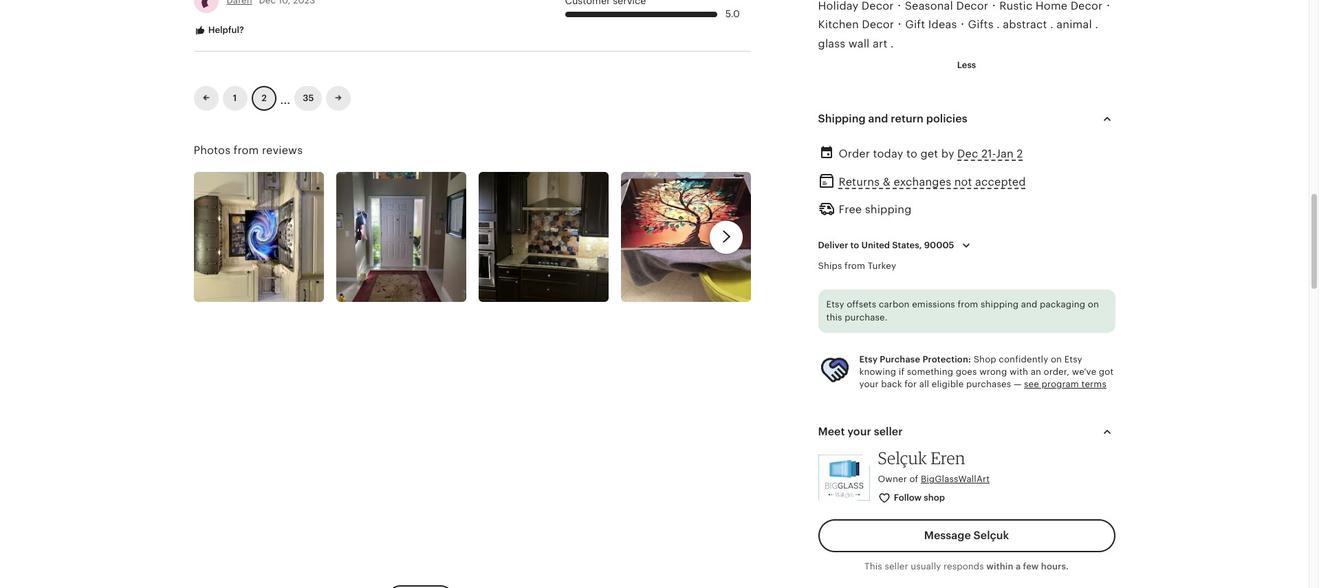 Task type: describe. For each thing, give the bounding box(es) containing it.
your inside dropdown button
[[848, 426, 872, 438]]

get
[[921, 148, 939, 160]]

exchanges
[[894, 176, 952, 188]]

on inside etsy offsets carbon emissions from shipping and packaging on this purchase.
[[1088, 299, 1099, 309]]

&
[[883, 176, 891, 188]]

back
[[882, 379, 902, 389]]

return
[[891, 113, 924, 124]]

this
[[865, 561, 883, 572]]

follow
[[894, 493, 922, 503]]

meet your seller button
[[806, 416, 1128, 449]]

terms
[[1082, 379, 1107, 389]]

ideas・gifts
[[929, 19, 994, 31]]

order,
[[1044, 367, 1070, 377]]

confidently
[[999, 354, 1049, 364]]

etsy for etsy offsets carbon emissions from shipping and packaging on this purchase.
[[827, 299, 845, 309]]

accepted
[[976, 176, 1026, 188]]

responds
[[944, 561, 984, 572]]

ships from turkey
[[818, 261, 896, 271]]

photos from reviews
[[194, 144, 303, 156]]

decor・rustic
[[957, 0, 1033, 12]]

etsy purchase protection:
[[860, 354, 971, 364]]

goes
[[956, 367, 977, 377]]

1 link
[[223, 86, 247, 111]]

abstract
[[1003, 19, 1047, 31]]

90005
[[924, 240, 955, 251]]

5.0
[[726, 9, 740, 20]]

2 link
[[251, 86, 276, 111]]

purchase
[[880, 354, 921, 364]]

purchases
[[967, 379, 1011, 389]]

carbon
[[879, 299, 910, 309]]

deliver
[[818, 240, 849, 251]]

not
[[955, 176, 973, 188]]

deliver to united states, 90005 button
[[808, 231, 985, 260]]

order
[[839, 148, 870, 160]]

jan
[[996, 148, 1014, 160]]

follow shop
[[894, 493, 945, 503]]

reviews
[[262, 144, 303, 156]]

returns
[[839, 176, 880, 188]]

meet your seller
[[818, 426, 903, 438]]

35 link
[[295, 86, 322, 111]]

1
[[233, 93, 237, 103]]

shop
[[924, 493, 945, 503]]

see program terms link
[[1024, 379, 1107, 389]]

etsy offsets carbon emissions from shipping and packaging on this purchase.
[[827, 299, 1099, 323]]

glass
[[818, 38, 846, 49]]

see program terms
[[1024, 379, 1107, 389]]

got
[[1099, 367, 1114, 377]]

knowing
[[860, 367, 897, 377]]

shipping and return policies
[[818, 113, 968, 124]]

policies
[[927, 113, 968, 124]]

shipping inside etsy offsets carbon emissions from shipping and packaging on this purchase.
[[981, 299, 1019, 309]]

dec 21-jan 2 button
[[958, 144, 1023, 164]]

—
[[1014, 379, 1022, 389]]

art
[[873, 38, 888, 49]]

message
[[924, 530, 971, 541]]

states,
[[892, 240, 922, 251]]

deliver to united states, 90005
[[818, 240, 955, 251]]

program
[[1042, 379, 1079, 389]]

wrong
[[980, 367, 1007, 377]]

dec
[[958, 148, 979, 160]]

selçuk eren image
[[818, 452, 870, 504]]

0 horizontal spatial shipping
[[865, 204, 912, 216]]

0 horizontal spatial 2
[[261, 93, 266, 103]]

order today to get by dec 21-jan 2
[[839, 148, 1023, 160]]

and inside dropdown button
[[869, 113, 888, 124]]

etsy inside shop confidently on etsy knowing if something goes wrong with an order, we've got your back for all eligible purchases —
[[1065, 354, 1083, 364]]

. down decor・rustic
[[997, 19, 1000, 31]]

decor・gift
[[862, 19, 926, 31]]

shipping
[[818, 113, 866, 124]]

if
[[899, 367, 905, 377]]

. down decor・
[[1095, 19, 1099, 31]]



Task type: locate. For each thing, give the bounding box(es) containing it.
and left packaging
[[1021, 299, 1038, 309]]

purchase.
[[845, 312, 888, 323]]

.
[[997, 19, 1000, 31], [1050, 19, 1054, 31], [1095, 19, 1099, 31], [891, 38, 894, 49]]

selçuk inside button
[[974, 530, 1009, 541]]

0 horizontal spatial to
[[851, 240, 860, 251]]

1 vertical spatial from
[[845, 261, 866, 271]]

returns & exchanges not accepted
[[839, 176, 1026, 188]]

1 horizontal spatial etsy
[[860, 354, 878, 364]]

today
[[873, 148, 904, 160]]

to inside dropdown button
[[851, 240, 860, 251]]

selçuk up "within"
[[974, 530, 1009, 541]]

a
[[1016, 561, 1021, 572]]

usually
[[911, 561, 941, 572]]

0 horizontal spatial from
[[234, 144, 259, 156]]

0 vertical spatial shipping
[[865, 204, 912, 216]]

eren
[[931, 448, 966, 469]]

0 vertical spatial 2
[[261, 93, 266, 103]]

bigglasswallart
[[921, 474, 990, 485]]

etsy for etsy purchase protection:
[[860, 354, 878, 364]]

emissions
[[912, 299, 956, 309]]

2 horizontal spatial from
[[958, 299, 979, 309]]

1 horizontal spatial 2
[[1017, 148, 1023, 160]]

less
[[957, 60, 976, 70]]

1 horizontal spatial from
[[845, 261, 866, 271]]

few
[[1023, 561, 1039, 572]]

2
[[261, 93, 266, 103], [1017, 148, 1023, 160]]

your down knowing
[[860, 379, 879, 389]]

your inside shop confidently on etsy knowing if something goes wrong with an order, we've got your back for all eligible purchases —
[[860, 379, 879, 389]]

etsy up knowing
[[860, 354, 878, 364]]

selçuk inside selçuk eren owner of bigglasswallart
[[878, 448, 927, 469]]

your right meet
[[848, 426, 872, 438]]

within
[[987, 561, 1014, 572]]

2 left the …
[[261, 93, 266, 103]]

message selçuk button
[[818, 519, 1116, 552]]

2 vertical spatial from
[[958, 299, 979, 309]]

offsets
[[847, 299, 877, 309]]

1 horizontal spatial to
[[907, 148, 918, 160]]

etsy up we've
[[1065, 354, 1083, 364]]

21-
[[982, 148, 996, 160]]

1 vertical spatial shipping
[[981, 299, 1019, 309]]

1 vertical spatial and
[[1021, 299, 1038, 309]]

0 horizontal spatial etsy
[[827, 299, 845, 309]]

. down home
[[1050, 19, 1054, 31]]

from right the ships
[[845, 261, 866, 271]]

free shipping
[[839, 204, 912, 216]]

we've
[[1072, 367, 1097, 377]]

to up ships from turkey
[[851, 240, 860, 251]]

ships
[[818, 261, 842, 271]]

returns & exchanges not accepted button
[[839, 172, 1026, 192]]

home
[[1036, 0, 1068, 12]]

message selçuk
[[924, 530, 1009, 541]]

hours.
[[1041, 561, 1069, 572]]

holiday
[[818, 0, 859, 12]]

shipping up shop
[[981, 299, 1019, 309]]

0 horizontal spatial selçuk
[[878, 448, 927, 469]]

from inside etsy offsets carbon emissions from shipping and packaging on this purchase.
[[958, 299, 979, 309]]

0 horizontal spatial on
[[1051, 354, 1062, 364]]

1 horizontal spatial and
[[1021, 299, 1038, 309]]

…
[[280, 87, 290, 108]]

0 vertical spatial and
[[869, 113, 888, 124]]

free
[[839, 204, 862, 216]]

decor・seasonal
[[862, 0, 954, 12]]

bigglasswallart link
[[921, 474, 990, 485]]

protection:
[[923, 354, 971, 364]]

1 vertical spatial to
[[851, 240, 860, 251]]

etsy inside etsy offsets carbon emissions from shipping and packaging on this purchase.
[[827, 299, 845, 309]]

0 vertical spatial on
[[1088, 299, 1099, 309]]

turkey
[[868, 261, 896, 271]]

your
[[860, 379, 879, 389], [848, 426, 872, 438]]

meet
[[818, 426, 845, 438]]

1 horizontal spatial selçuk
[[974, 530, 1009, 541]]

from for photos
[[234, 144, 259, 156]]

for
[[905, 379, 917, 389]]

and inside etsy offsets carbon emissions from shipping and packaging on this purchase.
[[1021, 299, 1038, 309]]

seller up owner
[[874, 426, 903, 438]]

this seller usually responds within a few hours.
[[865, 561, 1069, 572]]

selçuk eren owner of bigglasswallart
[[878, 448, 990, 485]]

0 horizontal spatial and
[[869, 113, 888, 124]]

and left return on the top right
[[869, 113, 888, 124]]

1 vertical spatial on
[[1051, 354, 1062, 364]]

seller right this
[[885, 561, 909, 572]]

1 vertical spatial seller
[[885, 561, 909, 572]]

from for ships
[[845, 261, 866, 271]]

see
[[1024, 379, 1039, 389]]

shipping down &
[[865, 204, 912, 216]]

an
[[1031, 367, 1042, 377]]

from right photos
[[234, 144, 259, 156]]

animal
[[1057, 19, 1092, 31]]

etsy up this
[[827, 299, 845, 309]]

shipping and return policies button
[[806, 102, 1128, 135]]

all
[[920, 379, 930, 389]]

by
[[942, 148, 955, 160]]

less button
[[947, 53, 987, 78]]

on inside shop confidently on etsy knowing if something goes wrong with an order, we've got your back for all eligible purchases —
[[1051, 354, 1062, 364]]

on right packaging
[[1088, 299, 1099, 309]]

owner
[[878, 474, 907, 485]]

on up order, at bottom
[[1051, 354, 1062, 364]]

selçuk up owner
[[878, 448, 927, 469]]

2 horizontal spatial etsy
[[1065, 354, 1083, 364]]

35
[[303, 93, 314, 103]]

shipping
[[865, 204, 912, 216], [981, 299, 1019, 309]]

and
[[869, 113, 888, 124], [1021, 299, 1038, 309]]

. right art
[[891, 38, 894, 49]]

wall
[[849, 38, 870, 49]]

1 horizontal spatial shipping
[[981, 299, 1019, 309]]

follow shop button
[[868, 486, 957, 511]]

kitchen
[[818, 19, 859, 31]]

1 horizontal spatial on
[[1088, 299, 1099, 309]]

something
[[907, 367, 954, 377]]

to left get
[[907, 148, 918, 160]]

helpful? button
[[183, 18, 254, 43]]

packaging
[[1040, 299, 1086, 309]]

shop confidently on etsy knowing if something goes wrong with an order, we've got your back for all eligible purchases —
[[860, 354, 1114, 389]]

of
[[910, 474, 919, 485]]

1 vertical spatial your
[[848, 426, 872, 438]]

0 vertical spatial to
[[907, 148, 918, 160]]

0 vertical spatial from
[[234, 144, 259, 156]]

united
[[862, 240, 890, 251]]

0 vertical spatial seller
[[874, 426, 903, 438]]

selçuk
[[878, 448, 927, 469], [974, 530, 1009, 541]]

holiday decor・seasonal decor・rustic home decor・ kitchen decor・gift ideas・gifts . abstract . animal . glass wall art .
[[818, 0, 1114, 49]]

from right emissions
[[958, 299, 979, 309]]

1 vertical spatial 2
[[1017, 148, 1023, 160]]

2 right jan
[[1017, 148, 1023, 160]]

1 vertical spatial selçuk
[[974, 530, 1009, 541]]

seller inside the meet your seller dropdown button
[[874, 426, 903, 438]]

0 vertical spatial selçuk
[[878, 448, 927, 469]]

eligible
[[932, 379, 964, 389]]

0 vertical spatial your
[[860, 379, 879, 389]]



Task type: vqa. For each thing, say whether or not it's contained in the screenshot.
62.00
no



